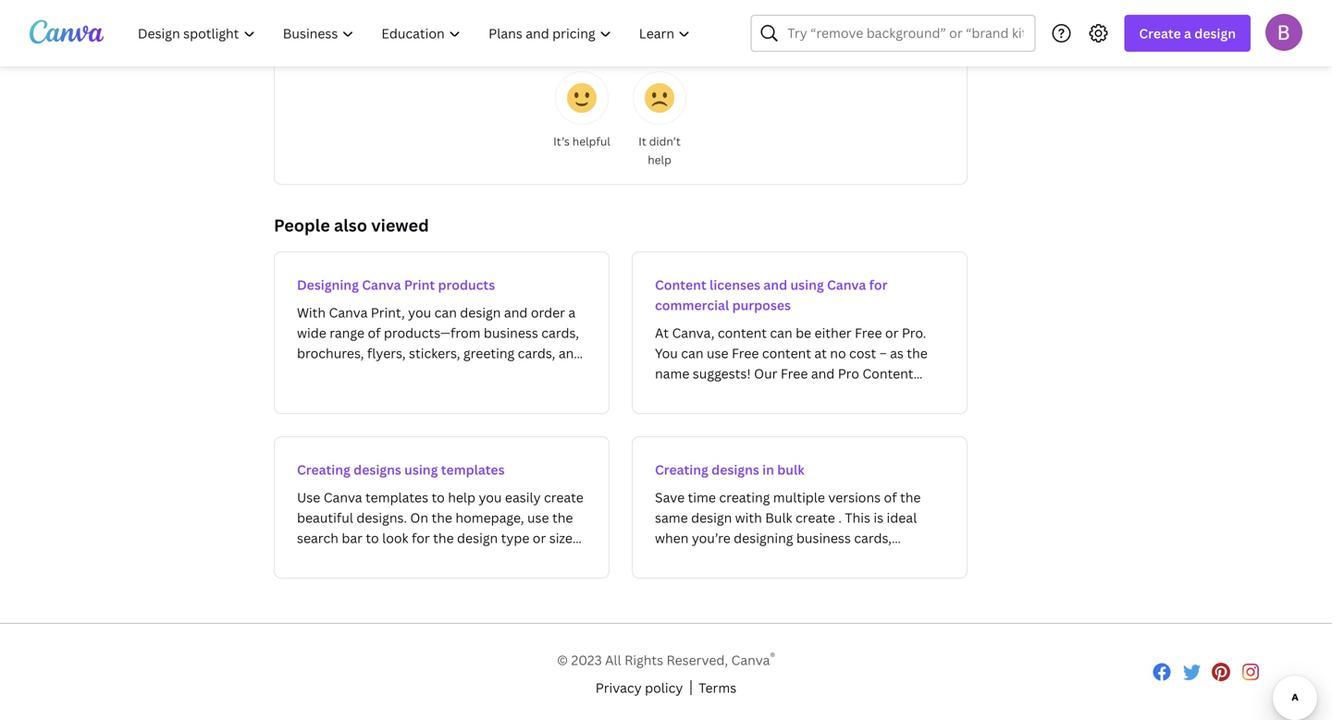 Task type: vqa. For each thing, say whether or not it's contained in the screenshot.
the top magic
no



Task type: describe. For each thing, give the bounding box(es) containing it.
products
[[438, 276, 495, 294]]

®
[[770, 649, 775, 664]]

© 2023 all rights reserved, canva ®
[[557, 649, 775, 669]]

privacy policy
[[596, 680, 683, 697]]

helpful
[[572, 134, 610, 149]]

viewed
[[371, 214, 429, 237]]

licenses
[[710, 276, 760, 294]]

canva inside 'link'
[[362, 276, 401, 294]]

create
[[1139, 25, 1181, 42]]

creating designs using templates
[[297, 461, 505, 479]]

people
[[274, 214, 330, 237]]

designing canva print products link
[[274, 252, 610, 414]]

and
[[764, 276, 787, 294]]

Try "remove background" or "brand kit" search field
[[788, 16, 1024, 51]]

commercial
[[655, 296, 729, 314]]

creating for creating designs in bulk
[[655, 461, 708, 479]]

policy
[[645, 680, 683, 697]]

designing
[[297, 276, 359, 294]]

it
[[639, 134, 646, 149]]

terms link
[[699, 678, 737, 699]]

privacy policy link
[[596, 678, 683, 699]]

rights
[[625, 652, 663, 669]]

top level navigation element
[[126, 15, 706, 52]]

a
[[1184, 25, 1191, 42]]

canva inside content licenses and using canva for commercial purposes
[[827, 276, 866, 294]]

for
[[869, 276, 888, 294]]

terms
[[699, 680, 737, 697]]

😔 image
[[645, 83, 674, 113]]

1 vertical spatial using
[[404, 461, 438, 479]]



Task type: locate. For each thing, give the bounding box(es) containing it.
creating inside creating designs in bulk link
[[655, 461, 708, 479]]

canva
[[362, 276, 401, 294], [827, 276, 866, 294], [731, 652, 770, 669]]

creating for creating designs using templates
[[297, 461, 350, 479]]

2 designs from the left
[[712, 461, 759, 479]]

help
[[648, 152, 671, 167]]

2 horizontal spatial canva
[[827, 276, 866, 294]]

2023
[[571, 652, 602, 669]]

2 creating from the left
[[655, 461, 708, 479]]

content
[[655, 276, 707, 294]]

designs for in
[[712, 461, 759, 479]]

content licenses and using canva for commercial purposes
[[655, 276, 888, 314]]

people also viewed
[[274, 214, 429, 237]]

in
[[762, 461, 774, 479]]

0 horizontal spatial designs
[[354, 461, 401, 479]]

creating designs in bulk
[[655, 461, 805, 479]]

creating designs in bulk link
[[632, 437, 968, 579]]

reserved,
[[667, 652, 728, 669]]

canva up terms link
[[731, 652, 770, 669]]

it's
[[553, 134, 570, 149]]

bulk
[[777, 461, 805, 479]]

creating
[[297, 461, 350, 479], [655, 461, 708, 479]]

templates
[[441, 461, 505, 479]]

canva left print
[[362, 276, 401, 294]]

1 creating from the left
[[297, 461, 350, 479]]

print
[[404, 276, 435, 294]]

canva left for
[[827, 276, 866, 294]]

0 horizontal spatial using
[[404, 461, 438, 479]]

0 vertical spatial using
[[790, 276, 824, 294]]

bob builder image
[[1266, 14, 1303, 51]]

🙂 image
[[567, 83, 597, 113]]

didn't
[[649, 134, 681, 149]]

content licenses and using canva for commercial purposes link
[[632, 252, 968, 414]]

create a design
[[1139, 25, 1236, 42]]

creating inside creating designs using templates link
[[297, 461, 350, 479]]

1 designs from the left
[[354, 461, 401, 479]]

design
[[1195, 25, 1236, 42]]

also
[[334, 214, 367, 237]]

it's helpful
[[553, 134, 610, 149]]

using inside content licenses and using canva for commercial purposes
[[790, 276, 824, 294]]

using
[[790, 276, 824, 294], [404, 461, 438, 479]]

privacy
[[596, 680, 642, 697]]

0 horizontal spatial creating
[[297, 461, 350, 479]]

creating designs using templates link
[[274, 437, 610, 579]]

1 horizontal spatial using
[[790, 276, 824, 294]]

using right and
[[790, 276, 824, 294]]

1 horizontal spatial designs
[[712, 461, 759, 479]]

0 horizontal spatial canva
[[362, 276, 401, 294]]

it didn't help
[[639, 134, 681, 167]]

create a design button
[[1124, 15, 1251, 52]]

designs
[[354, 461, 401, 479], [712, 461, 759, 479]]

©
[[557, 652, 568, 669]]

1 horizontal spatial creating
[[655, 461, 708, 479]]

designing canva print products
[[297, 276, 495, 294]]

canva inside © 2023 all rights reserved, canva ®
[[731, 652, 770, 669]]

designs for using
[[354, 461, 401, 479]]

all
[[605, 652, 621, 669]]

1 horizontal spatial canva
[[731, 652, 770, 669]]

using left templates
[[404, 461, 438, 479]]

purposes
[[732, 296, 791, 314]]



